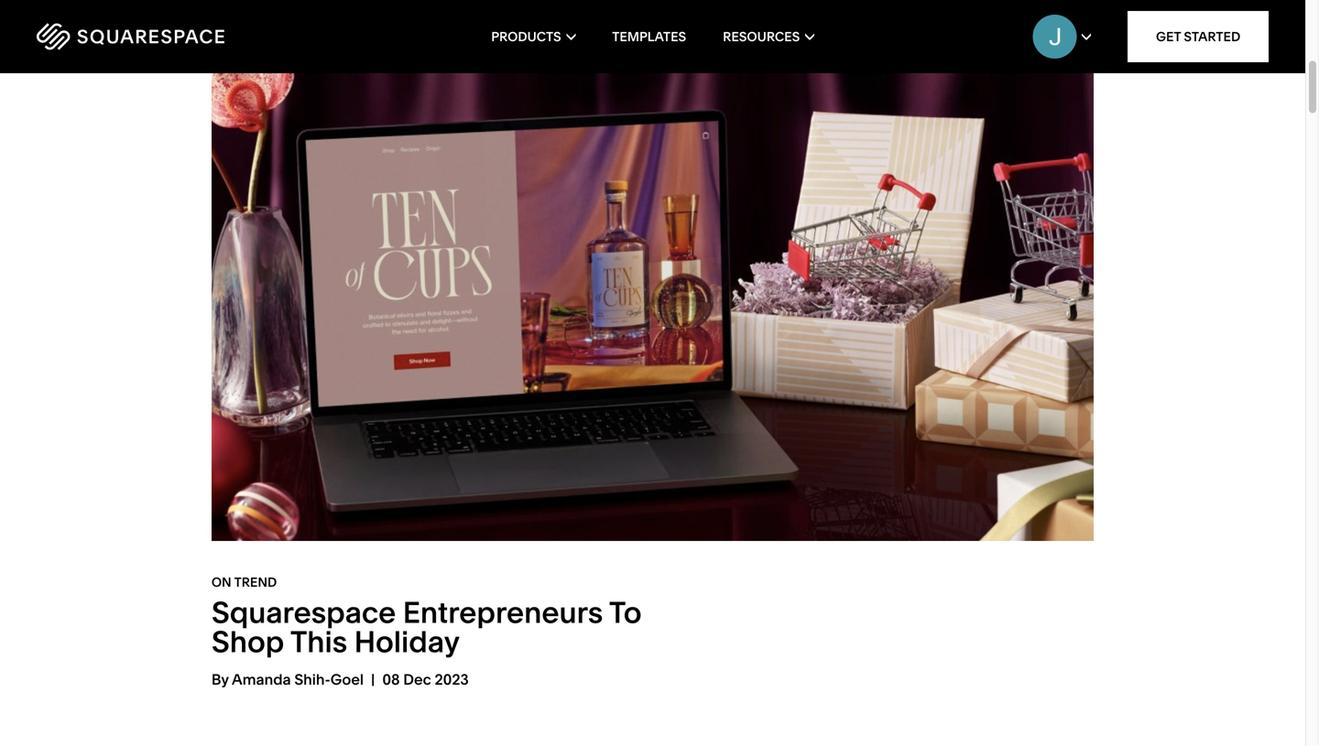 Task type: vqa. For each thing, say whether or not it's contained in the screenshot.
Templates link at the top of page
yes



Task type: describe. For each thing, give the bounding box(es) containing it.
get
[[1156, 29, 1181, 44]]

products
[[491, 29, 561, 44]]

shop
[[211, 624, 284, 660]]

on trend squarespace entrepreneurs to shop this holiday
[[211, 575, 642, 660]]

templates link
[[612, 0, 686, 73]]

holiday
[[354, 624, 460, 660]]

started
[[1184, 29, 1241, 44]]

squarespace logo image
[[37, 23, 224, 50]]

resources
[[723, 29, 800, 44]]

templates
[[612, 29, 686, 44]]

resources button
[[723, 0, 814, 73]]

amanda
[[232, 671, 291, 689]]

dec
[[403, 671, 431, 689]]



Task type: locate. For each thing, give the bounding box(es) containing it.
2023
[[435, 671, 469, 689]]

08
[[382, 671, 400, 689]]

squarespace logo link
[[37, 23, 283, 50]]

08 dec 2023
[[382, 671, 469, 689]]

by
[[211, 671, 229, 689]]

products button
[[491, 0, 576, 73]]

squarespace
[[211, 595, 396, 631]]

this
[[290, 624, 347, 660]]

trend
[[234, 575, 277, 591]]

to
[[609, 595, 642, 631]]

on
[[211, 575, 232, 591]]

entrepreneurs
[[403, 595, 603, 631]]

get started link
[[1128, 11, 1269, 62]]

goel
[[331, 671, 364, 689]]

shih-
[[294, 671, 331, 689]]

get started
[[1156, 29, 1241, 44]]

by amanda shih-goel
[[211, 671, 364, 689]]



